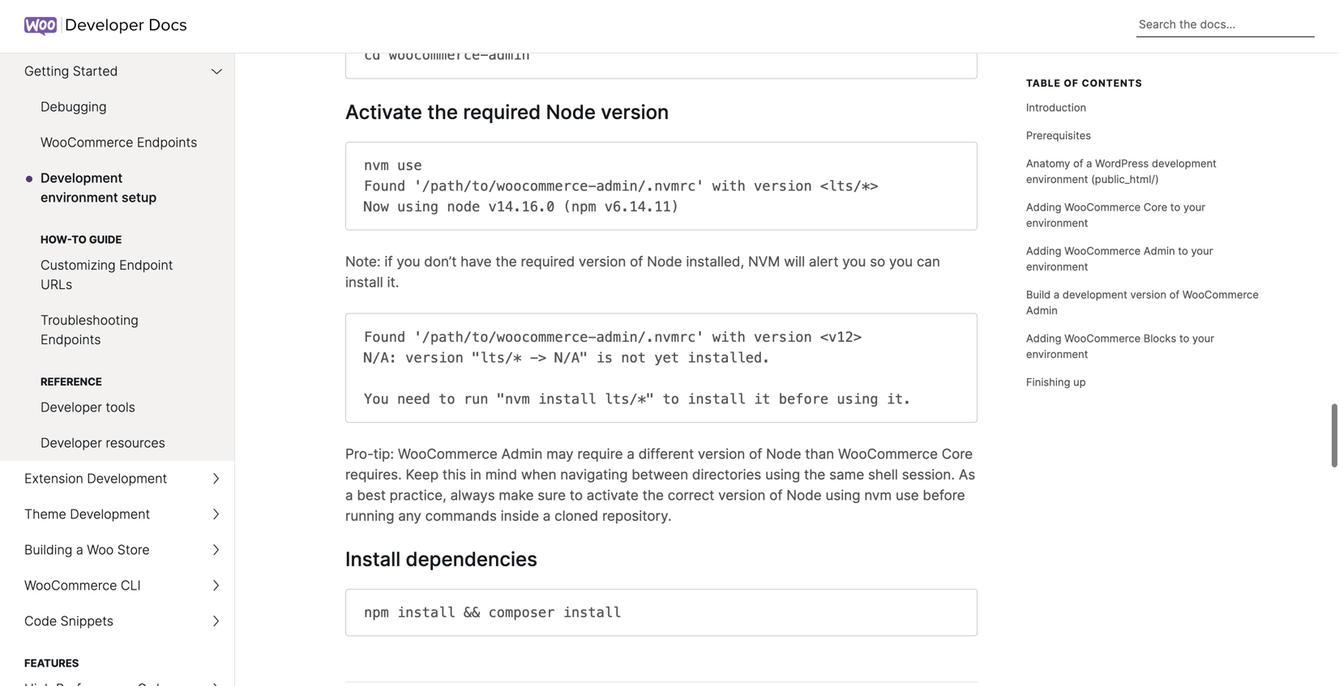 Task type: vqa. For each thing, say whether or not it's contained in the screenshot.
it. within The Note: If You Don'T Have The Required Version Of Node Installed, Nvm Will Alert You So You Can Install It.
yes



Task type: describe. For each thing, give the bounding box(es) containing it.
prerequisites link
[[1026, 121, 1261, 149]]

node inside "note: if you don't have the required version of node installed, nvm will alert you so you can install it."
[[647, 253, 682, 270]]

environment for adding woocommerce admin to your environment
[[1026, 260, 1088, 273]]

sure
[[538, 487, 566, 504]]

version up installed.
[[754, 329, 812, 345]]

development inside the anatomy of a wordpress development environment (public_html/)
[[1152, 157, 1217, 170]]

the inside "note: if you don't have the required version of node installed, nvm will alert you so you can install it."
[[496, 253, 517, 270]]

nvm
[[748, 253, 780, 270]]

adding woocommerce blocks to your environment link
[[1026, 324, 1261, 368]]

adding woocommerce blocks to your environment
[[1026, 332, 1215, 361]]

version up nvm use found '/path/to/woocommerce-admin/.nvmrc' with version <lts/*> now using node v14.16.0 (npm v6.14.11)
[[601, 100, 669, 124]]

navigating
[[560, 466, 628, 483]]

<v12>
[[820, 329, 862, 345]]

activate the required node version
[[345, 100, 669, 124]]

environment inside development environment setup
[[41, 190, 118, 206]]

urls
[[41, 277, 72, 293]]

practice,
[[390, 487, 447, 504]]

installed,
[[686, 253, 744, 270]]

it. inside "note: if you don't have the required version of node installed, nvm will alert you so you can install it."
[[387, 274, 399, 291]]

activate
[[587, 487, 639, 504]]

troubleshooting endpoints link
[[0, 303, 234, 358]]

developer tools link
[[0, 390, 234, 426]]

mind
[[485, 466, 517, 483]]

debugging
[[41, 99, 107, 115]]

setup
[[122, 190, 157, 206]]

dependencies
[[406, 547, 537, 571]]

v6.14.11)
[[605, 199, 679, 215]]

if
[[385, 253, 393, 270]]

blocks
[[1144, 332, 1177, 345]]

different
[[639, 446, 694, 462]]

development inside build a development version of woocommerce admin
[[1063, 288, 1128, 301]]

features
[[24, 657, 79, 670]]

to inside 'adding woocommerce core to your environment'
[[1171, 201, 1181, 213]]

'/path/to/woocommerce- inside nvm use found '/path/to/woocommerce-admin/.nvmrc' with version <lts/*> now using node v14.16.0 (npm v6.14.11)
[[414, 178, 596, 194]]

your for adding woocommerce admin to your environment
[[1191, 245, 1213, 257]]

development environment setup link
[[0, 161, 234, 216]]

version up need
[[405, 350, 464, 366]]

n/a:
[[364, 350, 397, 366]]

repository.
[[602, 508, 672, 524]]

before inside found '/path/to/woocommerce-admin/.nvmrc' with version <v12> n/a: version "lts/* -> n/a" is not yet installed. you need to run "nvm install lts/*" to install it before using it.
[[779, 391, 829, 407]]

found '/path/to/woocommerce-admin/.nvmrc' with version <v12> n/a: version "lts/* -> n/a" is not yet installed. you need to run "nvm install lts/*" to install it before using it.
[[364, 329, 912, 407]]

tools
[[106, 400, 135, 415]]

directories
[[692, 466, 761, 483]]

contents
[[1082, 77, 1143, 89]]

to
[[72, 233, 87, 246]]

require
[[578, 446, 623, 462]]

table of contents element
[[1026, 77, 1261, 396]]

2 cd from the top
[[364, 47, 381, 63]]

install
[[345, 547, 401, 571]]

development for extension
[[87, 471, 167, 487]]

activate
[[345, 100, 422, 124]]

the down between
[[643, 487, 664, 504]]

always
[[450, 487, 495, 504]]

anatomy of a wordpress development environment (public_html/) link
[[1026, 149, 1261, 193]]

>
[[538, 350, 547, 366]]

&&
[[464, 605, 480, 621]]

getting started link
[[0, 54, 234, 89]]

session.
[[902, 466, 955, 483]]

pro-tip: woocommerce admin may require a different version of node than woocommerce core requires. keep this in mind when navigating between directories using the same shell session. as a best practice, always make sure to activate the correct version of node using nvm use before running any commands inside a cloned repository.
[[345, 446, 975, 524]]

have
[[461, 253, 492, 270]]

development environment setup
[[41, 170, 157, 206]]

building a woo store
[[24, 542, 150, 558]]

developer resources
[[41, 435, 165, 451]]

lts/*"
[[605, 391, 654, 407]]

to inside "pro-tip: woocommerce admin may require a different version of node than woocommerce core requires. keep this in mind when navigating between directories using the same shell session. as a best practice, always make sure to activate the correct version of node using nvm use before running any commands inside a cloned repository."
[[570, 487, 583, 504]]

adding for adding woocommerce core to your environment
[[1026, 201, 1062, 213]]

finishing
[[1026, 376, 1071, 389]]

adding for adding woocommerce blocks to your environment
[[1026, 332, 1062, 345]]

endpoints for troubleshooting endpoints
[[41, 332, 101, 348]]

install down n/a"
[[538, 391, 596, 407]]

/your/server/wp-
[[389, 5, 522, 22]]

woocommerce endpoints
[[41, 135, 197, 150]]

version up the directories
[[698, 446, 745, 462]]

code snippets link
[[0, 604, 234, 640]]

npm
[[364, 605, 389, 621]]

1 you from the left
[[397, 253, 420, 270]]

install right composer
[[563, 605, 621, 621]]

so
[[870, 253, 885, 270]]

theme development link
[[0, 497, 234, 533]]

to left run
[[439, 391, 455, 407]]

can
[[917, 253, 940, 270]]

nvm inside "pro-tip: woocommerce admin may require a different version of node than woocommerce core requires. keep this in mind when navigating between directories using the same shell session. as a best practice, always make sure to activate the correct version of node using nvm use before running any commands inside a cloned repository."
[[864, 487, 892, 504]]

found inside nvm use found '/path/to/woocommerce-admin/.nvmrc' with version <lts/*> now using node v14.16.0 (npm v6.14.11)
[[364, 178, 405, 194]]

using inside nvm use found '/path/to/woocommerce-admin/.nvmrc' with version <lts/*> now using node v14.16.0 (npm v6.14.11)
[[397, 199, 439, 215]]

a inside build a development version of woocommerce admin
[[1054, 288, 1060, 301]]

commands
[[425, 508, 497, 524]]

admin inside adding woocommerce admin to your environment
[[1144, 245, 1175, 257]]

node
[[447, 199, 480, 215]]

of inside "note: if you don't have the required version of node installed, nvm will alert you so you can install it."
[[630, 253, 643, 270]]

debugging link
[[0, 89, 234, 125]]

use inside "pro-tip: woocommerce admin may require a different version of node than woocommerce core requires. keep this in mind when navigating between directories using the same shell session. as a best practice, always make sure to activate the correct version of node using nvm use before running any commands inside a cloned repository."
[[896, 487, 919, 504]]

troubleshooting
[[41, 313, 139, 328]]

make
[[499, 487, 534, 504]]

a right require
[[627, 446, 635, 462]]

found inside found '/path/to/woocommerce-admin/.nvmrc' with version <v12> n/a: version "lts/* -> n/a" is not yet installed. you need to run "nvm install lts/*" to install it before using it.
[[364, 329, 405, 345]]

version inside build a development version of woocommerce admin
[[1131, 288, 1167, 301]]

getting
[[24, 63, 69, 79]]

don't
[[424, 253, 457, 270]]

woocommerce cli
[[24, 578, 141, 594]]

admin/.nvmrc' inside nvm use found '/path/to/woocommerce-admin/.nvmrc' with version <lts/*> now using node v14.16.0 (npm v6.14.11)
[[596, 178, 704, 194]]

development for theme
[[70, 507, 150, 522]]

woocommerce endpoints link
[[0, 125, 234, 161]]

1 cd from the top
[[364, 5, 381, 22]]

3 you from the left
[[889, 253, 913, 270]]

code
[[24, 614, 57, 630]]

(public_html/)
[[1091, 173, 1159, 185]]

not
[[621, 350, 646, 366]]

wordpress
[[1095, 157, 1149, 170]]

nvm use found '/path/to/woocommerce-admin/.nvmrc' with version <lts/*> now using node v14.16.0 (npm v6.14.11)
[[364, 157, 878, 215]]

install left &&
[[397, 605, 455, 621]]

woocommerce inside adding woocommerce admin to your environment
[[1065, 245, 1141, 257]]



Task type: locate. For each thing, give the bounding box(es) containing it.
search search field
[[1137, 12, 1315, 37]]

note: if you don't have the required version of node installed, nvm will alert you so you can install it.
[[345, 253, 940, 291]]

admin/.nvmrc' up not
[[596, 329, 704, 345]]

1 vertical spatial required
[[521, 253, 575, 270]]

None search field
[[1137, 12, 1315, 37]]

adding up finishing
[[1026, 332, 1062, 345]]

running
[[345, 508, 394, 524]]

development down prerequisites link
[[1152, 157, 1217, 170]]

note:
[[345, 253, 381, 270]]

adding inside adding woocommerce admin to your environment
[[1026, 245, 1062, 257]]

of inside the anatomy of a wordpress development environment (public_html/)
[[1073, 157, 1084, 170]]

0 horizontal spatial you
[[397, 253, 420, 270]]

admin/.nvmrc'
[[596, 178, 704, 194], [596, 329, 704, 345]]

use down the session. at the bottom right
[[896, 487, 919, 504]]

with inside found '/path/to/woocommerce-admin/.nvmrc' with version <v12> n/a: version "lts/* -> n/a" is not yet installed. you need to run "nvm install lts/*" to install it before using it.
[[712, 329, 746, 345]]

2 horizontal spatial admin
[[1144, 245, 1175, 257]]

with inside nvm use found '/path/to/woocommerce-admin/.nvmrc' with version <lts/*> now using node v14.16.0 (npm v6.14.11)
[[712, 178, 746, 194]]

anatomy
[[1026, 157, 1070, 170]]

endpoints for woocommerce endpoints
[[137, 135, 197, 150]]

'/path/to/woocommerce- up v14.16.0
[[414, 178, 596, 194]]

1 vertical spatial development
[[87, 471, 167, 487]]

the down the woocommerce-
[[427, 100, 458, 124]]

cd down git
[[364, 47, 381, 63]]

1 vertical spatial cd
[[364, 47, 381, 63]]

shell
[[868, 466, 898, 483]]

it.
[[387, 274, 399, 291], [887, 391, 912, 407]]

1 vertical spatial your
[[1191, 245, 1213, 257]]

before inside "pro-tip: woocommerce admin may require a different version of node than woocommerce core requires. keep this in mind when navigating between directories using the same shell session. as a best practice, always make sure to activate the correct version of node using nvm use before running any commands inside a cloned repository."
[[923, 487, 965, 504]]

admin
[[1144, 245, 1175, 257], [1026, 304, 1058, 317], [501, 446, 543, 462]]

1 vertical spatial development
[[1063, 288, 1128, 301]]

core up the "as"
[[942, 446, 973, 462]]

woo
[[87, 542, 114, 558]]

1 vertical spatial developer
[[41, 435, 102, 451]]

1 found from the top
[[364, 178, 405, 194]]

the right 'have'
[[496, 253, 517, 270]]

a down sure on the left of page
[[543, 508, 551, 524]]

1 vertical spatial before
[[923, 487, 965, 504]]

0 vertical spatial before
[[779, 391, 829, 407]]

developer down developer tools
[[41, 435, 102, 451]]

2 you from the left
[[843, 253, 866, 270]]

2 vertical spatial adding
[[1026, 332, 1062, 345]]

developer tools
[[41, 400, 135, 415]]

is
[[596, 350, 613, 366]]

2 adding from the top
[[1026, 245, 1062, 257]]

environment inside adding woocommerce admin to your environment
[[1026, 260, 1088, 273]]

as
[[959, 466, 975, 483]]

node
[[546, 100, 596, 124], [647, 253, 682, 270], [766, 446, 801, 462], [787, 487, 822, 504]]

admin/.nvmrc' up v6.14.11)
[[596, 178, 704, 194]]

a right build
[[1054, 288, 1060, 301]]

"lts/*
[[472, 350, 522, 366]]

theme development
[[24, 507, 150, 522]]

best
[[357, 487, 386, 504]]

in
[[470, 466, 482, 483]]

customizing endpoint urls link
[[0, 248, 234, 303]]

1 vertical spatial endpoints
[[41, 332, 101, 348]]

environment for anatomy of a wordpress development environment (public_html/)
[[1026, 173, 1088, 185]]

install down note:
[[345, 274, 383, 291]]

build a development version of woocommerce admin link
[[1026, 281, 1261, 324]]

to up cloned
[[570, 487, 583, 504]]

version inside nvm use found '/path/to/woocommerce-admin/.nvmrc' with version <lts/*> now using node v14.16.0 (npm v6.14.11)
[[754, 178, 812, 194]]

composer
[[488, 605, 555, 621]]

0 horizontal spatial nvm
[[364, 157, 389, 174]]

0 horizontal spatial admin
[[501, 446, 543, 462]]

0 horizontal spatial development
[[1063, 288, 1128, 301]]

same
[[829, 466, 864, 483]]

to inside adding woocommerce admin to your environment
[[1178, 245, 1188, 257]]

2 found from the top
[[364, 329, 405, 345]]

of
[[1064, 77, 1079, 89], [1073, 157, 1084, 170], [630, 253, 643, 270], [1170, 288, 1180, 301], [749, 446, 762, 462], [770, 487, 783, 504]]

to
[[1171, 201, 1181, 213], [1178, 245, 1188, 257], [1180, 332, 1190, 345], [439, 391, 455, 407], [663, 391, 679, 407], [570, 487, 583, 504]]

core inside 'adding woocommerce core to your environment'
[[1144, 201, 1168, 213]]

1 vertical spatial use
[[896, 487, 919, 504]]

reference
[[41, 376, 102, 388]]

it
[[754, 391, 771, 407]]

required
[[463, 100, 541, 124], [521, 253, 575, 270]]

found up 'n/a:'
[[364, 329, 405, 345]]

your down anatomy of a wordpress development environment (public_html/) link
[[1184, 201, 1206, 213]]

2 developer from the top
[[41, 435, 102, 451]]

will
[[784, 253, 805, 270]]

development inside development environment setup
[[41, 170, 123, 186]]

a
[[1086, 157, 1092, 170], [1054, 288, 1060, 301], [627, 446, 635, 462], [345, 487, 353, 504], [543, 508, 551, 524], [76, 542, 83, 558]]

1 vertical spatial found
[[364, 329, 405, 345]]

admin/.nvmrc' inside found '/path/to/woocommerce-admin/.nvmrc' with version <v12> n/a: version "lts/* -> n/a" is not yet installed. you need to run "nvm install lts/*" to install it before using it.
[[596, 329, 704, 345]]

cd /your/server/wp-content/plugins git clone https://github.com/woocommerce/woocommerce-admin.git cd woocommerce-admin
[[364, 5, 878, 63]]

0 horizontal spatial core
[[942, 446, 973, 462]]

version inside "note: if you don't have the required version of node installed, nvm will alert you so you can install it."
[[579, 253, 626, 270]]

you right so
[[889, 253, 913, 270]]

admin.git
[[804, 26, 878, 42]]

before down the session. at the bottom right
[[923, 487, 965, 504]]

nvm down shell
[[864, 487, 892, 504]]

cli
[[121, 578, 141, 594]]

1 with from the top
[[712, 178, 746, 194]]

required inside "note: if you don't have the required version of node installed, nvm will alert you so you can install it."
[[521, 253, 575, 270]]

3 adding from the top
[[1026, 332, 1062, 345]]

keep
[[406, 466, 439, 483]]

adding inside adding woocommerce blocks to your environment
[[1026, 332, 1062, 345]]

it. down "if"
[[387, 274, 399, 291]]

version down (npm
[[579, 253, 626, 270]]

0 vertical spatial endpoints
[[137, 135, 197, 150]]

required down v14.16.0
[[521, 253, 575, 270]]

prerequisites
[[1026, 129, 1091, 142]]

'/path/to/woocommerce- inside found '/path/to/woocommerce-admin/.nvmrc' with version <v12> n/a: version "lts/* -> n/a" is not yet installed. you need to run "nvm install lts/*" to install it before using it.
[[414, 329, 596, 345]]

using inside found '/path/to/woocommerce-admin/.nvmrc' with version <v12> n/a: version "lts/* -> n/a" is not yet installed. you need to run "nvm install lts/*" to install it before using it.
[[837, 391, 878, 407]]

version down the directories
[[718, 487, 766, 504]]

development down the woocommerce endpoints link
[[41, 170, 123, 186]]

0 horizontal spatial endpoints
[[41, 332, 101, 348]]

'/path/to/woocommerce- up "lts/*
[[414, 329, 596, 345]]

1 vertical spatial adding
[[1026, 245, 1062, 257]]

use
[[397, 157, 422, 174], [896, 487, 919, 504]]

between
[[632, 466, 688, 483]]

1 vertical spatial core
[[942, 446, 973, 462]]

1 vertical spatial nvm
[[864, 487, 892, 504]]

your right blocks
[[1193, 332, 1215, 345]]

required down admin in the top of the page
[[463, 100, 541, 124]]

development down extension development link
[[70, 507, 150, 522]]

1 horizontal spatial it.
[[887, 391, 912, 407]]

1 horizontal spatial development
[[1152, 157, 1217, 170]]

1 admin/.nvmrc' from the top
[[596, 178, 704, 194]]

development down adding woocommerce admin to your environment
[[1063, 288, 1128, 301]]

woocommerce-
[[389, 47, 488, 63]]

finishing up link
[[1026, 368, 1261, 396]]

introduction
[[1026, 101, 1086, 114]]

a inside the anatomy of a wordpress development environment (public_html/)
[[1086, 157, 1092, 170]]

correct
[[668, 487, 714, 504]]

https://github.com/woocommerce/woocommerce-
[[447, 26, 804, 42]]

a left best on the left of the page
[[345, 487, 353, 504]]

1 '/path/to/woocommerce- from the top
[[414, 178, 596, 194]]

how-
[[41, 233, 72, 246]]

a left woo
[[76, 542, 83, 558]]

version left <lts/*>
[[754, 178, 812, 194]]

1 vertical spatial admin
[[1026, 304, 1058, 317]]

1 horizontal spatial you
[[843, 253, 866, 270]]

0 horizontal spatial it.
[[387, 274, 399, 291]]

development
[[41, 170, 123, 186], [87, 471, 167, 487], [70, 507, 150, 522]]

the down than
[[804, 466, 826, 483]]

0 vertical spatial with
[[712, 178, 746, 194]]

0 horizontal spatial before
[[779, 391, 829, 407]]

admin inside build a development version of woocommerce admin
[[1026, 304, 1058, 317]]

environment for adding woocommerce blocks to your environment
[[1026, 348, 1088, 361]]

cd
[[364, 5, 381, 22], [364, 47, 381, 63]]

guide
[[89, 233, 122, 246]]

0 vertical spatial found
[[364, 178, 405, 194]]

use down activate
[[397, 157, 422, 174]]

woocommerce inside 'adding woocommerce core to your environment'
[[1065, 201, 1141, 213]]

clone
[[397, 26, 439, 42]]

getting started
[[24, 63, 118, 79]]

adding up build
[[1026, 245, 1062, 257]]

admin inside "pro-tip: woocommerce admin may require a different version of node than woocommerce core requires. keep this in mind when navigating between directories using the same shell session. as a best practice, always make sure to activate the correct version of node using nvm use before running any commands inside a cloned repository."
[[501, 446, 543, 462]]

introduction link
[[1026, 93, 1261, 121]]

than
[[805, 446, 834, 462]]

admin
[[488, 47, 530, 63]]

0 vertical spatial required
[[463, 100, 541, 124]]

to inside adding woocommerce blocks to your environment
[[1180, 332, 1190, 345]]

using down same
[[826, 487, 861, 504]]

adding woocommerce admin to your environment link
[[1026, 237, 1261, 281]]

you right "if"
[[397, 253, 420, 270]]

0 vertical spatial admin
[[1144, 245, 1175, 257]]

up
[[1073, 376, 1086, 389]]

table of contents
[[1026, 77, 1143, 89]]

need
[[397, 391, 430, 407]]

0 vertical spatial core
[[1144, 201, 1168, 213]]

0 vertical spatial it.
[[387, 274, 399, 291]]

woocommerce inside build a development version of woocommerce admin
[[1183, 288, 1259, 301]]

cloned
[[555, 508, 598, 524]]

environment
[[1026, 173, 1088, 185], [41, 190, 118, 206], [1026, 217, 1088, 229], [1026, 260, 1088, 273], [1026, 348, 1088, 361]]

admin down build
[[1026, 304, 1058, 317]]

0 vertical spatial cd
[[364, 5, 381, 22]]

-
[[530, 350, 538, 366]]

pro-
[[345, 446, 374, 462]]

using right now
[[397, 199, 439, 215]]

2 horizontal spatial you
[[889, 253, 913, 270]]

it. inside found '/path/to/woocommerce-admin/.nvmrc' with version <v12> n/a: version "lts/* -> n/a" is not yet installed. you need to run "nvm install lts/*" to install it before using it.
[[887, 391, 912, 407]]

adding inside 'adding woocommerce core to your environment'
[[1026, 201, 1062, 213]]

environment inside the anatomy of a wordpress development environment (public_html/)
[[1026, 173, 1088, 185]]

<lts/*>
[[820, 178, 878, 194]]

0 horizontal spatial use
[[397, 157, 422, 174]]

endpoint
[[119, 257, 173, 273]]

1 developer from the top
[[41, 400, 102, 415]]

any
[[398, 508, 421, 524]]

of inside build a development version of woocommerce admin
[[1170, 288, 1180, 301]]

anatomy of a wordpress development environment (public_html/)
[[1026, 157, 1217, 185]]

endpoints down debugging link
[[137, 135, 197, 150]]

development down resources
[[87, 471, 167, 487]]

it. up shell
[[887, 391, 912, 407]]

your for adding woocommerce core to your environment
[[1184, 201, 1206, 213]]

inside
[[501, 508, 539, 524]]

admin down adding woocommerce core to your environment link
[[1144, 245, 1175, 257]]

admin up when
[[501, 446, 543, 462]]

environment for adding woocommerce core to your environment
[[1026, 217, 1088, 229]]

extension development
[[24, 471, 167, 487]]

your inside adding woocommerce blocks to your environment
[[1193, 332, 1215, 345]]

run
[[464, 391, 488, 407]]

your inside 'adding woocommerce core to your environment'
[[1184, 201, 1206, 213]]

using right the directories
[[765, 466, 800, 483]]

n/a"
[[555, 350, 588, 366]]

to right lts/*"
[[663, 391, 679, 407]]

0 vertical spatial '/path/to/woocommerce-
[[414, 178, 596, 194]]

0 vertical spatial development
[[1152, 157, 1217, 170]]

0 vertical spatial admin/.nvmrc'
[[596, 178, 704, 194]]

woocommerce inside adding woocommerce blocks to your environment
[[1065, 332, 1141, 345]]

developer for developer resources
[[41, 435, 102, 451]]

1 vertical spatial admin/.nvmrc'
[[596, 329, 704, 345]]

developer down reference
[[41, 400, 102, 415]]

found
[[364, 178, 405, 194], [364, 329, 405, 345]]

you left so
[[843, 253, 866, 270]]

v14.16.0
[[488, 199, 555, 215]]

core
[[1144, 201, 1168, 213], [942, 446, 973, 462]]

2 vertical spatial your
[[1193, 332, 1215, 345]]

1 adding from the top
[[1026, 201, 1062, 213]]

0 vertical spatial use
[[397, 157, 422, 174]]

1 horizontal spatial nvm
[[864, 487, 892, 504]]

to down anatomy of a wordpress development environment (public_html/) link
[[1171, 201, 1181, 213]]

install
[[345, 274, 383, 291], [538, 391, 596, 407], [688, 391, 746, 407], [397, 605, 455, 621], [563, 605, 621, 621]]

to down adding woocommerce core to your environment link
[[1178, 245, 1188, 257]]

2 vertical spatial admin
[[501, 446, 543, 462]]

a left wordpress
[[1086, 157, 1092, 170]]

0 vertical spatial nvm
[[364, 157, 389, 174]]

your inside adding woocommerce admin to your environment
[[1191, 245, 1213, 257]]

started
[[73, 63, 118, 79]]

using down <v12>
[[837, 391, 878, 407]]

before right it on the right bottom of the page
[[779, 391, 829, 407]]

your down adding woocommerce core to your environment link
[[1191, 245, 1213, 257]]

use inside nvm use found '/path/to/woocommerce-admin/.nvmrc' with version <lts/*> now using node v14.16.0 (npm v6.14.11)
[[397, 157, 422, 174]]

features link
[[0, 640, 234, 672]]

build
[[1026, 288, 1051, 301]]

developer for developer tools
[[41, 400, 102, 415]]

1 vertical spatial '/path/to/woocommerce-
[[414, 329, 596, 345]]

environment inside 'adding woocommerce core to your environment'
[[1026, 217, 1088, 229]]

nvm inside nvm use found '/path/to/woocommerce-admin/.nvmrc' with version <lts/*> now using node v14.16.0 (npm v6.14.11)
[[364, 157, 389, 174]]

adding woocommerce admin to your environment
[[1026, 245, 1213, 273]]

1 horizontal spatial core
[[1144, 201, 1168, 213]]

install dependencies
[[345, 547, 537, 571]]

adding for adding woocommerce admin to your environment
[[1026, 245, 1062, 257]]

1 horizontal spatial before
[[923, 487, 965, 504]]

endpoints down troubleshooting
[[41, 332, 101, 348]]

to right blocks
[[1180, 332, 1190, 345]]

your for adding woocommerce blocks to your environment
[[1193, 332, 1215, 345]]

store
[[117, 542, 150, 558]]

cd up git
[[364, 5, 381, 22]]

2 vertical spatial development
[[70, 507, 150, 522]]

2 '/path/to/woocommerce- from the top
[[414, 329, 596, 345]]

nvm up now
[[364, 157, 389, 174]]

nvm
[[364, 157, 389, 174], [864, 487, 892, 504]]

1 horizontal spatial use
[[896, 487, 919, 504]]

environment inside adding woocommerce blocks to your environment
[[1026, 348, 1088, 361]]

1 horizontal spatial admin
[[1026, 304, 1058, 317]]

0 vertical spatial developer
[[41, 400, 102, 415]]

1 horizontal spatial endpoints
[[137, 135, 197, 150]]

1 vertical spatial with
[[712, 329, 746, 345]]

development
[[1152, 157, 1217, 170], [1063, 288, 1128, 301]]

troubleshooting endpoints
[[41, 313, 139, 348]]

1 vertical spatial it.
[[887, 391, 912, 407]]

endpoints inside troubleshooting endpoints
[[41, 332, 101, 348]]

with up installed.
[[712, 329, 746, 345]]

2 admin/.nvmrc' from the top
[[596, 329, 704, 345]]

how-to guide link
[[0, 216, 234, 248]]

install down installed.
[[688, 391, 746, 407]]

core inside "pro-tip: woocommerce admin may require a different version of node than woocommerce core requires. keep this in mind when navigating between directories using the same shell session. as a best practice, always make sure to activate the correct version of node using nvm use before running any commands inside a cloned repository."
[[942, 446, 973, 462]]

install inside "note: if you don't have the required version of node installed, nvm will alert you so you can install it."
[[345, 274, 383, 291]]

0 vertical spatial your
[[1184, 201, 1206, 213]]

with up installed,
[[712, 178, 746, 194]]

core down anatomy of a wordpress development environment (public_html/) link
[[1144, 201, 1168, 213]]

0 vertical spatial development
[[41, 170, 123, 186]]

2 with from the top
[[712, 329, 746, 345]]

adding down anatomy
[[1026, 201, 1062, 213]]

version down adding woocommerce admin to your environment link
[[1131, 288, 1167, 301]]

npm install && composer install
[[364, 605, 621, 621]]

0 vertical spatial adding
[[1026, 201, 1062, 213]]

customizing endpoint urls
[[41, 257, 173, 293]]

found up now
[[364, 178, 405, 194]]



